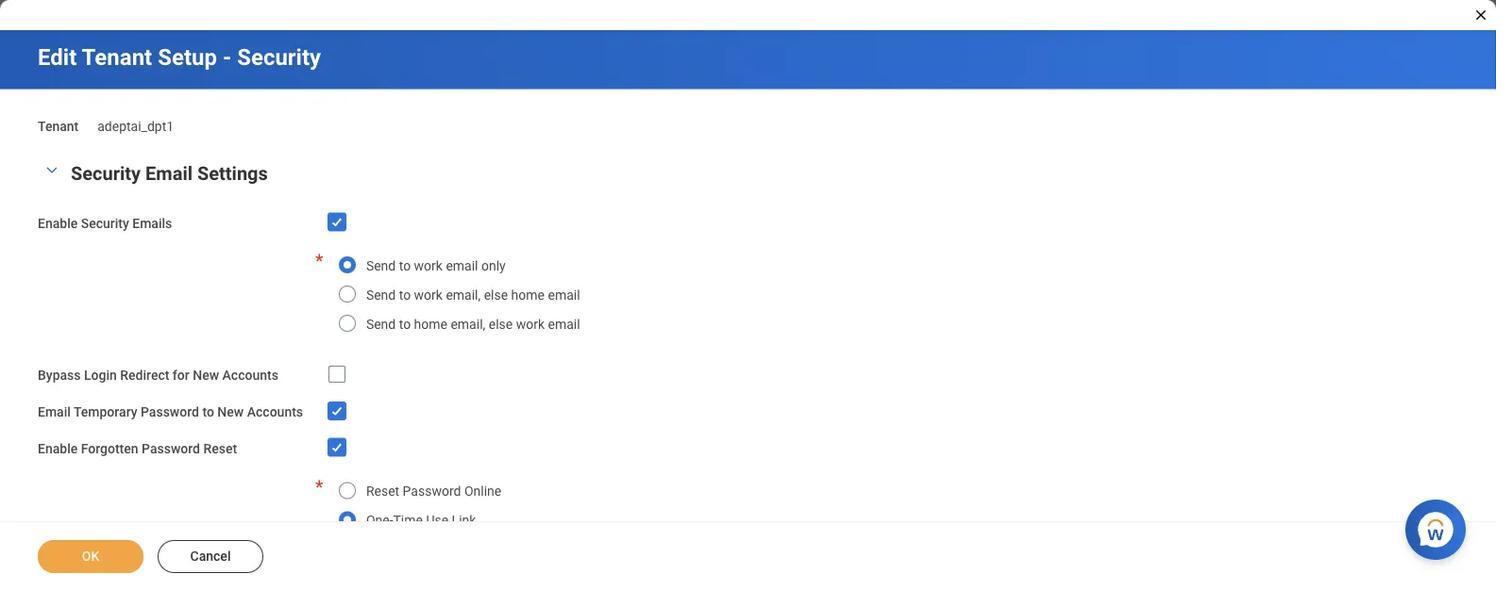Task type: vqa. For each thing, say whether or not it's contained in the screenshot.
'Edit Tenant Setup - Security' dialog
yes



Task type: describe. For each thing, give the bounding box(es) containing it.
security email settings group
[[38, 159, 1458, 591]]

redirect
[[120, 368, 169, 384]]

accounts for email temporary password to new accounts
[[247, 405, 303, 420]]

cancel button
[[158, 541, 263, 574]]

bypass
[[38, 368, 81, 384]]

settings
[[197, 163, 268, 185]]

one-
[[366, 513, 393, 529]]

forgotten
[[81, 441, 138, 457]]

send to work email, else home email
[[366, 287, 580, 303]]

temporary
[[74, 405, 137, 420]]

send for send to work email only
[[366, 258, 396, 274]]

0 vertical spatial home
[[511, 287, 545, 303]]

0 vertical spatial tenant
[[82, 44, 152, 71]]

only
[[481, 258, 506, 274]]

for
[[173, 368, 189, 384]]

new for for
[[193, 368, 219, 384]]

accounts for bypass login redirect for new accounts
[[222, 368, 278, 384]]

email for home
[[548, 287, 580, 303]]

link
[[452, 513, 476, 529]]

security email settings
[[71, 163, 268, 185]]

edit tenant setup - security main content
[[0, 27, 1496, 591]]

adeptai_dpt1 element
[[97, 115, 174, 134]]

workday assistant region
[[1406, 493, 1473, 561]]

0 horizontal spatial reset
[[203, 441, 237, 457]]

password for to
[[141, 405, 199, 420]]

check small image for enable forgotten password reset
[[326, 437, 348, 459]]

email temporary password to new accounts
[[38, 405, 303, 420]]

1 horizontal spatial email
[[145, 163, 193, 185]]

0 horizontal spatial email
[[38, 405, 71, 420]]

enable forgotten password reset
[[38, 441, 237, 457]]

email for work
[[548, 317, 580, 332]]

enable security emails
[[38, 215, 172, 231]]

reset password online
[[366, 484, 501, 500]]

to for send to home email, else work email
[[399, 317, 411, 332]]

else for work
[[489, 317, 513, 332]]

adeptai_dpt1
[[97, 118, 174, 134]]

send for send to work email, else home email
[[366, 287, 396, 303]]

check small image for enable security emails
[[326, 211, 348, 233]]

chevron down image
[[41, 164, 63, 177]]

0 horizontal spatial tenant
[[38, 118, 79, 134]]

one-time use link
[[366, 513, 476, 529]]

work for email,
[[414, 287, 443, 303]]

send to work email only
[[366, 258, 506, 274]]



Task type: locate. For each thing, give the bounding box(es) containing it.
2 vertical spatial send
[[366, 317, 396, 332]]

1 vertical spatial security
[[71, 163, 141, 185]]

edit tenant setup - security
[[38, 44, 321, 71]]

enable left forgotten in the left of the page
[[38, 441, 78, 457]]

home up send to home email, else work email
[[511, 287, 545, 303]]

new down 'bypass login redirect for new accounts'
[[217, 405, 244, 420]]

0 vertical spatial check small image
[[326, 211, 348, 233]]

0 horizontal spatial home
[[414, 317, 447, 332]]

to for send to work email only
[[399, 258, 411, 274]]

password down email temporary password to new accounts
[[142, 441, 200, 457]]

else down only
[[484, 287, 508, 303]]

1 vertical spatial check small image
[[326, 400, 348, 423]]

use
[[426, 513, 448, 529]]

2 vertical spatial check small image
[[326, 437, 348, 459]]

0 vertical spatial new
[[193, 368, 219, 384]]

0 vertical spatial security
[[237, 44, 321, 71]]

ok
[[82, 549, 99, 565]]

security
[[237, 44, 321, 71], [71, 163, 141, 185], [81, 215, 129, 231]]

check small image
[[326, 211, 348, 233], [326, 400, 348, 423], [326, 437, 348, 459]]

send to home email, else work email
[[366, 317, 580, 332]]

email
[[145, 163, 193, 185], [38, 405, 71, 420]]

login
[[84, 368, 117, 384]]

password up the 'use'
[[403, 484, 461, 500]]

0 vertical spatial accounts
[[222, 368, 278, 384]]

else
[[484, 287, 508, 303], [489, 317, 513, 332]]

email, down send to work email, else home email
[[451, 317, 485, 332]]

2 vertical spatial password
[[403, 484, 461, 500]]

send for send to home email, else work email
[[366, 317, 396, 332]]

0 vertical spatial email
[[145, 163, 193, 185]]

time
[[393, 513, 423, 529]]

reset down email temporary password to new accounts
[[203, 441, 237, 457]]

cancel
[[190, 549, 231, 565]]

2 send from the top
[[366, 287, 396, 303]]

to for send to work email, else home email
[[399, 287, 411, 303]]

2 vertical spatial security
[[81, 215, 129, 231]]

0 vertical spatial email
[[446, 258, 478, 274]]

3 send from the top
[[366, 317, 396, 332]]

1 vertical spatial accounts
[[247, 405, 303, 420]]

enable down chevron down icon
[[38, 215, 78, 231]]

new for to
[[217, 405, 244, 420]]

security up enable security emails
[[71, 163, 141, 185]]

2 vertical spatial email
[[548, 317, 580, 332]]

work down send to work email only at the left top of the page
[[414, 287, 443, 303]]

bypass login redirect for new accounts
[[38, 368, 278, 384]]

1 vertical spatial email
[[38, 405, 71, 420]]

work
[[414, 258, 443, 274], [414, 287, 443, 303], [516, 317, 545, 332]]

1 vertical spatial reset
[[366, 484, 399, 500]]

emails
[[132, 215, 172, 231]]

email, for work
[[446, 287, 481, 303]]

0 vertical spatial work
[[414, 258, 443, 274]]

tenant up chevron down icon
[[38, 118, 79, 134]]

1 vertical spatial tenant
[[38, 118, 79, 134]]

security email settings button
[[71, 163, 268, 185]]

enable for enable security emails
[[38, 215, 78, 231]]

0 vertical spatial enable
[[38, 215, 78, 231]]

1 horizontal spatial home
[[511, 287, 545, 303]]

accounts
[[222, 368, 278, 384], [247, 405, 303, 420]]

work up send to work email, else home email
[[414, 258, 443, 274]]

email down bypass
[[38, 405, 71, 420]]

1 horizontal spatial reset
[[366, 484, 399, 500]]

0 vertical spatial email,
[[446, 287, 481, 303]]

ok button
[[38, 541, 143, 574]]

setup
[[158, 44, 217, 71]]

home
[[511, 287, 545, 303], [414, 317, 447, 332]]

new right "for"
[[193, 368, 219, 384]]

send
[[366, 258, 396, 274], [366, 287, 396, 303], [366, 317, 396, 332]]

edit
[[38, 44, 77, 71]]

password
[[141, 405, 199, 420], [142, 441, 200, 457], [403, 484, 461, 500]]

edit tenant setup - security dialog
[[0, 0, 1496, 591]]

new
[[193, 368, 219, 384], [217, 405, 244, 420]]

enable
[[38, 215, 78, 231], [38, 441, 78, 457]]

3 check small image from the top
[[326, 437, 348, 459]]

reset up one-
[[366, 484, 399, 500]]

online
[[464, 484, 501, 500]]

tenant
[[82, 44, 152, 71], [38, 118, 79, 134]]

email, up send to home email, else work email
[[446, 287, 481, 303]]

1 vertical spatial else
[[489, 317, 513, 332]]

reset
[[203, 441, 237, 457], [366, 484, 399, 500]]

2 check small image from the top
[[326, 400, 348, 423]]

check small image for email temporary password to new accounts
[[326, 400, 348, 423]]

work for email
[[414, 258, 443, 274]]

else down send to work email, else home email
[[489, 317, 513, 332]]

1 enable from the top
[[38, 215, 78, 231]]

1 vertical spatial email,
[[451, 317, 485, 332]]

home down send to work email, else home email
[[414, 317, 447, 332]]

1 vertical spatial work
[[414, 287, 443, 303]]

password down "for"
[[141, 405, 199, 420]]

password for reset
[[142, 441, 200, 457]]

2 enable from the top
[[38, 441, 78, 457]]

enable for enable forgotten password reset
[[38, 441, 78, 457]]

1 vertical spatial enable
[[38, 441, 78, 457]]

1 horizontal spatial tenant
[[82, 44, 152, 71]]

2 vertical spatial work
[[516, 317, 545, 332]]

tenant right the edit
[[82, 44, 152, 71]]

1 vertical spatial new
[[217, 405, 244, 420]]

0 vertical spatial else
[[484, 287, 508, 303]]

0 vertical spatial reset
[[203, 441, 237, 457]]

email, for home
[[451, 317, 485, 332]]

0 vertical spatial password
[[141, 405, 199, 420]]

1 check small image from the top
[[326, 211, 348, 233]]

email,
[[446, 287, 481, 303], [451, 317, 485, 332]]

else for home
[[484, 287, 508, 303]]

1 vertical spatial email
[[548, 287, 580, 303]]

1 vertical spatial home
[[414, 317, 447, 332]]

security left emails
[[81, 215, 129, 231]]

1 vertical spatial password
[[142, 441, 200, 457]]

email up emails
[[145, 163, 193, 185]]

0 vertical spatial send
[[366, 258, 396, 274]]

to
[[399, 258, 411, 274], [399, 287, 411, 303], [399, 317, 411, 332], [202, 405, 214, 420]]

-
[[223, 44, 231, 71]]

security right -
[[237, 44, 321, 71]]

email
[[446, 258, 478, 274], [548, 287, 580, 303], [548, 317, 580, 332]]

1 send from the top
[[366, 258, 396, 274]]

1 vertical spatial send
[[366, 287, 396, 303]]

close edit tenant setup - security image
[[1473, 8, 1489, 23]]

work down send to work email, else home email
[[516, 317, 545, 332]]



